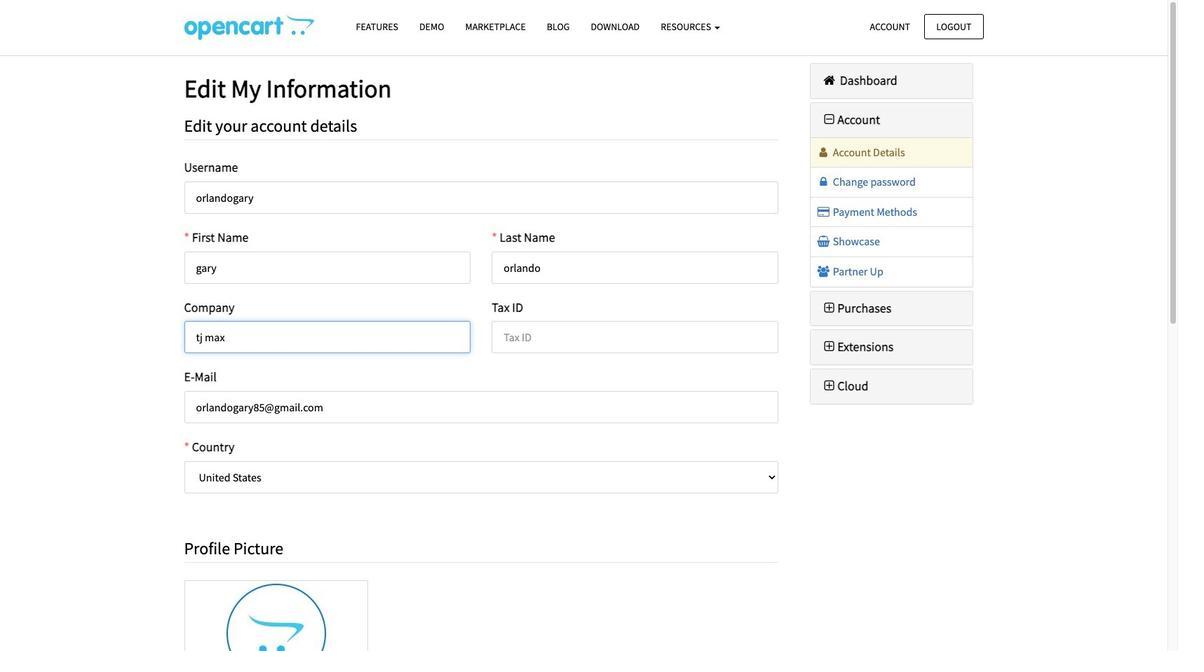 Task type: locate. For each thing, give the bounding box(es) containing it.
1 vertical spatial plus square o image
[[821, 341, 838, 354]]

0 vertical spatial plus square o image
[[821, 302, 838, 315]]

Username text field
[[184, 182, 779, 214]]

Tax ID text field
[[492, 322, 779, 354]]

minus square o image
[[821, 114, 838, 126]]

plus square o image up plus square o image
[[821, 341, 838, 354]]

2 plus square o image from the top
[[821, 341, 838, 354]]

Company Name text field
[[184, 322, 471, 354]]

plus square o image down users image on the top right
[[821, 302, 838, 315]]

credit card image
[[817, 206, 831, 217]]

home image
[[821, 74, 838, 87]]

Last Name text field
[[492, 252, 779, 284]]

shopping basket image
[[817, 236, 831, 247]]

E-Mail text field
[[184, 392, 779, 424]]

plus square o image
[[821, 302, 838, 315], [821, 341, 838, 354]]

user image
[[817, 146, 831, 158]]



Task type: vqa. For each thing, say whether or not it's contained in the screenshot.
the brand
no



Task type: describe. For each thing, give the bounding box(es) containing it.
users image
[[817, 266, 831, 277]]

account edit image
[[184, 15, 314, 40]]

plus square o image
[[821, 380, 838, 393]]

First Name text field
[[184, 252, 471, 284]]

lock image
[[817, 176, 831, 187]]

1 plus square o image from the top
[[821, 302, 838, 315]]



